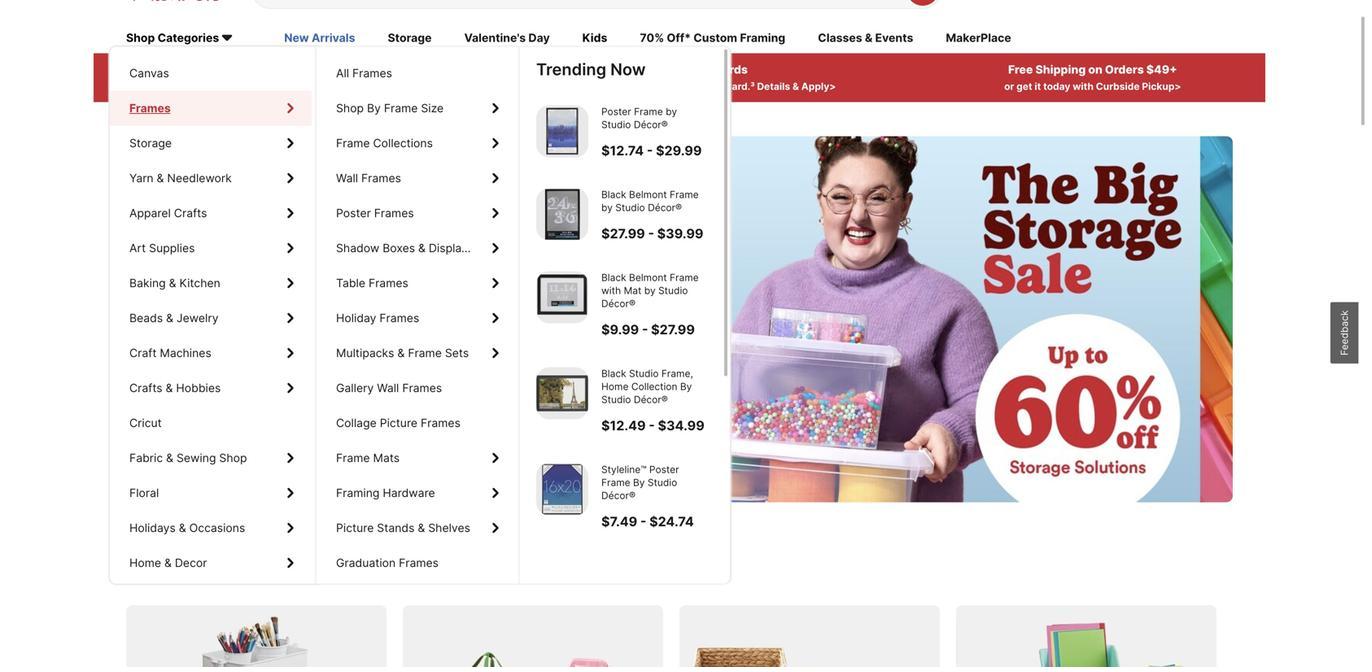 Task type: describe. For each thing, give the bounding box(es) containing it.
classes
[[818, 31, 862, 45]]

yarn & needlework for kids
[[129, 171, 232, 185]]

wall frames link
[[317, 161, 517, 196]]

mat
[[624, 285, 642, 297]]

fabric & sewing shop for new arrivals
[[129, 451, 247, 465]]

poster frames
[[336, 206, 414, 220]]

multipacks
[[336, 346, 394, 360]]

now
[[610, 59, 646, 79]]

collection
[[631, 381, 678, 393]]

floral for new arrivals
[[129, 486, 159, 500]]

creative
[[206, 559, 283, 583]]

needlework for valentine's day
[[167, 171, 232, 185]]

frame mats
[[336, 451, 400, 465]]

studio inside poster frame by studio décor®
[[601, 119, 631, 131]]

art for 70% off* custom framing
[[129, 241, 146, 255]]

on inside free shipping on orders $49+ or get it today with curbside pickup>
[[1088, 63, 1103, 77]]

0 vertical spatial wall
[[336, 171, 358, 185]]

70% off* custom framing
[[640, 31, 786, 45]]

picture stands & shelves link
[[317, 511, 517, 546]]

classes & events
[[818, 31, 913, 45]]

multipacks & frame sets link
[[317, 336, 517, 371]]

shipping
[[1036, 63, 1086, 77]]

studio up collection
[[629, 368, 659, 380]]

$7.49 - $24.74
[[601, 514, 694, 530]]

floral link for kids
[[110, 476, 312, 511]]

item undefined image for $12.74 - $29.99
[[536, 105, 588, 158]]

studio up $12.49
[[601, 394, 631, 406]]

off*
[[667, 31, 691, 45]]

baking & kitchen link for new arrivals
[[110, 266, 312, 301]]

home for new arrivals
[[129, 556, 161, 570]]

by inside black belmont frame with mat by studio décor®
[[644, 285, 656, 297]]

holidays & occasions for shop categories
[[129, 521, 245, 535]]

holiday
[[336, 311, 376, 325]]

makerplace
[[946, 31, 1011, 45]]

display
[[429, 241, 468, 255]]

black belmont frame with mat by studio décor®
[[601, 272, 699, 310]]

cricut for shop categories
[[129, 416, 162, 430]]

item undefined image for $12.49 - $34.99
[[536, 367, 588, 420]]

frame left mats
[[336, 451, 370, 465]]

beads & jewelry link for new arrivals
[[110, 301, 312, 336]]

home & decor link for kids
[[110, 546, 312, 581]]

apparel for new arrivals
[[129, 206, 171, 220]]

beads & jewelry for classes & events
[[129, 311, 219, 325]]

poster for poster frames
[[336, 206, 371, 220]]

off
[[205, 63, 223, 77]]

shadow boxes & display cases
[[336, 241, 504, 255]]

all frames
[[336, 66, 392, 80]]

machines for shop categories
[[160, 346, 211, 360]]

art supplies for classes & events
[[129, 241, 195, 255]]

collage picture frames link
[[317, 406, 517, 441]]

hobbies for kids
[[176, 381, 221, 395]]

baking for shop categories
[[129, 276, 166, 290]]

or
[[1004, 81, 1014, 93]]

holidays & occasions for valentine's day
[[129, 521, 245, 535]]

art for storage
[[129, 241, 146, 255]]

needlework for classes & events
[[167, 171, 232, 185]]

collage picture frames
[[336, 416, 461, 430]]

shop for shop categories
[[219, 451, 247, 465]]

fabric & sewing shop link for kids
[[110, 441, 312, 476]]

occasions for 70% off* custom framing
[[189, 521, 245, 535]]

craft machines link for kids
[[110, 336, 312, 371]]

craft machines link for classes & events
[[110, 336, 312, 371]]

décor® inside poster frame by studio décor®
[[634, 119, 668, 131]]

styleline™
[[601, 464, 647, 476]]

sewing for new arrivals
[[177, 451, 216, 465]]

art supplies for storage
[[129, 241, 195, 255]]

custom
[[694, 31, 737, 45]]

crafts & hobbies for kids
[[129, 381, 221, 395]]

& inside the multipacks & frame sets link
[[398, 346, 405, 360]]

- for $27.99
[[648, 226, 654, 242]]

categories
[[158, 31, 219, 45]]

yarn & needlework for new arrivals
[[129, 171, 232, 185]]

floral link for classes & events
[[110, 476, 312, 511]]

multipacks & frame sets
[[336, 346, 469, 360]]

holidays & occasions for 70% off* custom framing
[[129, 521, 245, 535]]

occasions for kids
[[189, 521, 245, 535]]

the big storage sale up to 60% off storage solutions with woman holding plastic containers image
[[126, 137, 1233, 503]]

décor® inside black studio frame, home collection by studio décor®
[[634, 394, 668, 406]]

yarn & needlework for shop categories
[[129, 171, 232, 185]]

crafts & hobbies link for classes & events
[[110, 371, 312, 406]]

canvas for shop categories
[[129, 66, 169, 80]]

frame inside styleline™ poster frame by studio décor®
[[601, 477, 630, 489]]

floral link for shop categories
[[110, 476, 312, 511]]

holidays for 70% off* custom framing
[[129, 521, 176, 535]]

1 vertical spatial wall
[[377, 381, 399, 395]]

use
[[598, 81, 615, 93]]

floral link for 70% off* custom framing
[[110, 476, 312, 511]]

$7.49
[[601, 514, 637, 530]]

rewards
[[699, 63, 748, 77]]

table frames link
[[317, 266, 517, 301]]

baking for storage
[[129, 276, 166, 290]]

frame collections link
[[317, 126, 517, 161]]

home for kids
[[129, 556, 161, 570]]

holidays & occasions link for new arrivals
[[110, 511, 312, 546]]

graduation frames
[[336, 556, 439, 570]]

occasions for shop categories
[[189, 521, 245, 535]]

white rolling cart with art supplies image
[[126, 606, 387, 667]]

craft for classes & events
[[129, 346, 157, 360]]

by inside poster frame by studio décor®
[[666, 106, 677, 118]]

shop for 70% off* custom framing
[[219, 451, 247, 465]]

all frames link
[[317, 56, 517, 91]]

apparel crafts link for valentine's day
[[110, 196, 312, 231]]

$9.99
[[601, 322, 639, 338]]

valentine's day
[[464, 31, 550, 45]]

fabric & sewing shop for shop categories
[[129, 451, 247, 465]]

earn
[[638, 63, 663, 77]]

baking & kitchen for storage
[[129, 276, 220, 290]]

occasions for valentine's day
[[189, 521, 245, 535]]

kids link
[[582, 30, 607, 48]]

craft for new arrivals
[[129, 346, 157, 360]]

holidays & occasions for kids
[[129, 521, 245, 535]]

it
[[1035, 81, 1041, 93]]

studio inside black belmont frame with mat by studio décor®
[[658, 285, 688, 297]]

beads for new arrivals
[[129, 311, 163, 325]]

shop inside "shop categories" link
[[126, 31, 155, 45]]

purchases
[[321, 63, 381, 77]]

apply>
[[344, 81, 377, 93]]

needlework for 70% off* custom framing
[[167, 171, 232, 185]]

yarn & needlework link for valentine's day
[[110, 161, 312, 196]]

framing hardware
[[336, 486, 435, 500]]

canvas link for new arrivals
[[110, 56, 312, 91]]

holidays & occasions link for 70% off* custom framing
[[110, 511, 312, 546]]

canvas link for storage
[[110, 56, 312, 91]]

70% off* custom framing link
[[640, 30, 786, 48]]

home & decor link for 70% off* custom framing
[[110, 546, 312, 581]]

frame up wall frames on the top of page
[[336, 136, 370, 150]]

frame inside black belmont frame with mat by studio décor®
[[670, 272, 699, 284]]

$24.74
[[650, 514, 694, 530]]

beads & jewelry for kids
[[129, 311, 219, 325]]

table frames
[[336, 276, 408, 290]]

sets
[[445, 346, 469, 360]]

needlework for storage
[[167, 171, 232, 185]]

$12.74
[[601, 143, 644, 159]]

holidays & occasions for classes & events
[[129, 521, 245, 535]]

20% off all regular price purchases with code daily23us. exclusions apply>
[[178, 63, 381, 93]]

holidays for classes & events
[[129, 521, 176, 535]]

yarn & needlework link for new arrivals
[[110, 161, 312, 196]]

table
[[336, 276, 365, 290]]

beads & jewelry for new arrivals
[[129, 311, 219, 325]]

you
[[578, 81, 596, 93]]

orders
[[1105, 63, 1144, 77]]

boxes
[[383, 241, 415, 255]]

home & decor link for valentine's day
[[110, 546, 312, 581]]

shop for classes & events
[[219, 451, 247, 465]]

home & decor for classes & events
[[129, 556, 207, 570]]

save on creative storage for every space.
[[126, 559, 520, 583]]

by inside styleline™ poster frame by studio décor®
[[633, 477, 645, 489]]

yarn for new arrivals
[[129, 171, 154, 185]]

item undefined image for $9.99 - $27.99
[[536, 271, 588, 324]]

décor® inside black belmont frame with mat by studio décor®
[[601, 298, 636, 310]]

curbside
[[1096, 81, 1140, 93]]

canvas for 70% off* custom framing
[[129, 66, 169, 80]]

framing hardware link
[[317, 476, 517, 511]]

free
[[1008, 63, 1033, 77]]

earn 9% in rewards when you use your michaels™ credit card.³ details & apply>
[[549, 63, 836, 93]]

kids
[[582, 31, 607, 45]]

- for $12.74
[[647, 143, 653, 159]]

baking for classes & events
[[129, 276, 166, 290]]

holiday frames
[[336, 311, 419, 325]]

$12.49
[[601, 418, 646, 434]]

by inside black belmont frame by studio décor®
[[601, 202, 613, 214]]

michaels™
[[641, 81, 691, 93]]

frame inside black belmont frame by studio décor®
[[670, 189, 699, 201]]

yarn & needlework for classes & events
[[129, 171, 232, 185]]

occasions for storage
[[189, 521, 245, 535]]

beads & jewelry for 70% off* custom framing
[[129, 311, 219, 325]]

beads & jewelry link for storage
[[110, 301, 312, 336]]

beads & jewelry link for shop categories
[[110, 301, 312, 336]]

canvas link for classes & events
[[110, 56, 312, 91]]

gallery wall frames
[[336, 381, 442, 395]]

holidays for valentine's day
[[129, 521, 176, 535]]

home & decor link for classes & events
[[110, 546, 312, 581]]

canvas for storage
[[129, 66, 169, 80]]

picture inside collage picture frames link
[[380, 416, 418, 430]]

baking & kitchen for new arrivals
[[129, 276, 220, 290]]

crafts & hobbies for valentine's day
[[129, 381, 221, 395]]

canvas link for kids
[[110, 56, 312, 91]]

cricut link for new arrivals
[[110, 406, 312, 441]]

shadow
[[336, 241, 379, 255]]

70%
[[640, 31, 664, 45]]

& inside earn 9% in rewards when you use your michaels™ credit card.³ details & apply>
[[793, 81, 799, 93]]

yarn & needlework for storage
[[129, 171, 232, 185]]

craft machines for storage
[[129, 346, 211, 360]]

art for valentine's day
[[129, 241, 146, 255]]

floral for 70% off* custom framing
[[129, 486, 159, 500]]



Task type: locate. For each thing, give the bounding box(es) containing it.
new arrivals
[[284, 31, 355, 45]]

storage left for
[[288, 559, 362, 583]]

organize!
[[375, 246, 555, 296]]

when
[[549, 81, 576, 93]]

crafts & hobbies link for kids
[[110, 371, 312, 406]]

shop for storage
[[219, 451, 247, 465]]

details
[[757, 81, 790, 93]]

2 horizontal spatial with
[[1073, 81, 1094, 93]]

1 horizontal spatial storage
[[430, 307, 499, 332]]

art supplies link for kids
[[110, 231, 312, 266]]

1 horizontal spatial poster
[[601, 106, 631, 118]]

framing inside 70% off* custom framing link
[[740, 31, 786, 45]]

storage up sets
[[430, 307, 499, 332]]

gallery wall frames link
[[317, 371, 517, 406]]

art supplies link for new arrivals
[[110, 231, 312, 266]]

1 horizontal spatial all
[[336, 66, 349, 80]]

belmont
[[629, 189, 667, 201], [629, 272, 667, 284]]

your
[[617, 81, 639, 93]]

by up $27.99 - $39.99
[[601, 202, 613, 214]]

2 horizontal spatial by
[[666, 106, 677, 118]]

fabric for 70% off* custom framing
[[129, 451, 163, 465]]

canvas for valentine's day
[[129, 66, 169, 80]]

baking & kitchen link for classes & events
[[110, 266, 312, 301]]

1 vertical spatial $27.99
[[651, 322, 695, 338]]

up
[[217, 307, 240, 332]]

with inside free shipping on orders $49+ or get it today with curbside pickup>
[[1073, 81, 1094, 93]]

all up 'apply>'
[[336, 66, 349, 80]]

0 horizontal spatial poster
[[336, 206, 371, 220]]

2 belmont from the top
[[629, 272, 667, 284]]

poster down use
[[601, 106, 631, 118]]

yarn & needlework for 70% off* custom framing
[[129, 171, 232, 185]]

framing
[[740, 31, 786, 45], [336, 486, 380, 500]]

three water hyacinth baskets in white, brown and tan image
[[680, 606, 940, 667]]

9%
[[666, 63, 683, 77]]

studio inside black belmont frame by studio décor®
[[616, 202, 645, 214]]

save
[[126, 559, 173, 583]]

home inside black studio frame, home collection by studio décor®
[[601, 381, 629, 393]]

fabric & sewing shop for kids
[[129, 451, 247, 465]]

1 vertical spatial on
[[177, 559, 201, 583]]

floral for kids
[[129, 486, 159, 500]]

0 horizontal spatial framing
[[336, 486, 380, 500]]

cricut for kids
[[129, 416, 162, 430]]

frame left sets
[[408, 346, 442, 360]]

$9.99 - $27.99
[[601, 322, 695, 338]]

1 vertical spatial framing
[[336, 486, 380, 500]]

wall frames
[[336, 171, 401, 185]]

0 horizontal spatial storage
[[288, 559, 362, 583]]

graduation frames link
[[317, 546, 517, 581]]

0 horizontal spatial all
[[226, 63, 241, 77]]

yarn & needlework link
[[110, 161, 312, 196], [110, 161, 312, 196], [110, 161, 312, 196], [110, 161, 312, 196], [110, 161, 312, 196], [110, 161, 312, 196], [110, 161, 312, 196], [110, 161, 312, 196]]

art supplies link for classes & events
[[110, 231, 312, 266]]

black down $12.74
[[601, 189, 626, 201]]

picture stands & shelves
[[336, 521, 470, 535]]

art
[[129, 241, 146, 255], [129, 241, 146, 255], [129, 241, 146, 255], [129, 241, 146, 255], [129, 241, 146, 255], [129, 241, 146, 255], [129, 241, 146, 255], [129, 241, 146, 255]]

shelves
[[428, 521, 470, 535]]

kitchen for classes & events
[[179, 276, 220, 290]]

baking for kids
[[129, 276, 166, 290]]

belmont up $27.99 - $39.99
[[629, 189, 667, 201]]

floral link for new arrivals
[[110, 476, 312, 511]]

décor® down collection
[[634, 394, 668, 406]]

kitchen
[[179, 276, 220, 290], [179, 276, 220, 290], [179, 276, 220, 290], [179, 276, 220, 290], [179, 276, 220, 290], [179, 276, 220, 290], [179, 276, 220, 290], [179, 276, 220, 290]]

on up curbside
[[1088, 63, 1103, 77]]

art supplies link
[[110, 231, 312, 266], [110, 231, 312, 266], [110, 231, 312, 266], [110, 231, 312, 266], [110, 231, 312, 266], [110, 231, 312, 266], [110, 231, 312, 266], [110, 231, 312, 266]]

apparel crafts link for new arrivals
[[110, 196, 312, 231]]

art for new arrivals
[[129, 241, 146, 255]]

with left the 'mat'
[[601, 285, 621, 297]]

beads & jewelry link for 70% off* custom framing
[[110, 301, 312, 336]]

craft machines for 70% off* custom framing
[[129, 346, 211, 360]]

1 horizontal spatial by
[[644, 285, 656, 297]]

canvas for kids
[[129, 66, 169, 80]]

0 vertical spatial framing
[[740, 31, 786, 45]]

wall right gallery on the bottom of page
[[377, 381, 399, 395]]

essential
[[344, 307, 425, 332]]

poster frames link
[[317, 196, 517, 231]]

cricut link for storage
[[110, 406, 312, 441]]

yarn for shop categories
[[129, 171, 154, 185]]

hardware
[[383, 486, 435, 500]]

3 item undefined image from the top
[[536, 271, 588, 324]]

décor® up $27.99 - $39.99
[[648, 202, 682, 214]]

2 vertical spatial by
[[644, 285, 656, 297]]

apparel crafts
[[129, 206, 207, 220], [129, 206, 207, 220], [129, 206, 207, 220], [129, 206, 207, 220], [129, 206, 207, 220], [129, 206, 207, 220], [129, 206, 207, 220], [129, 206, 207, 220]]

1 horizontal spatial $27.99
[[651, 322, 695, 338]]

frame
[[384, 101, 418, 115], [634, 106, 663, 118], [336, 136, 370, 150], [670, 189, 699, 201], [670, 272, 699, 284], [408, 346, 442, 360], [336, 451, 370, 465], [601, 477, 630, 489]]

free shipping on orders $49+ or get it today with curbside pickup>
[[1004, 63, 1181, 93]]

wall
[[336, 171, 358, 185], [377, 381, 399, 395]]

0 vertical spatial by
[[666, 106, 677, 118]]

supplies for valentine's day
[[149, 241, 195, 255]]

décor® inside styleline™ poster frame by studio décor®
[[601, 490, 636, 502]]

storage link for storage
[[110, 126, 312, 161]]

apparel crafts for storage
[[129, 206, 207, 220]]

black studio frame, home collection by studio décor®
[[601, 368, 693, 406]]

$12.74 - $29.99
[[601, 143, 702, 159]]

valentine's day link
[[464, 30, 550, 48]]

beads for 70% off* custom framing
[[129, 311, 163, 325]]

frames link for 70% off* custom framing
[[110, 91, 312, 126]]

apparel crafts link for classes & events
[[110, 196, 312, 231]]

1 horizontal spatial on
[[1088, 63, 1103, 77]]

studio
[[601, 119, 631, 131], [616, 202, 645, 214], [658, 285, 688, 297], [629, 368, 659, 380], [601, 394, 631, 406], [648, 477, 677, 489]]

fabric for classes & events
[[129, 451, 163, 465]]

by down styleline™
[[633, 477, 645, 489]]

floral for shop categories
[[129, 486, 159, 500]]

collage
[[336, 416, 377, 430]]

frames link
[[110, 91, 312, 126], [110, 91, 312, 126], [110, 91, 312, 126], [110, 91, 312, 126], [110, 91, 312, 126], [110, 91, 312, 126], [110, 91, 312, 126], [110, 91, 312, 126]]

black up the 'mat'
[[601, 272, 626, 284]]

1 horizontal spatial picture
[[380, 416, 418, 430]]

studio up $12.74
[[601, 119, 631, 131]]

yarn for 70% off* custom framing
[[129, 171, 154, 185]]

black inside black belmont frame by studio décor®
[[601, 189, 626, 201]]

fabric for kids
[[129, 451, 163, 465]]

0 vertical spatial $27.99
[[601, 226, 645, 242]]

by down michaels™
[[666, 106, 677, 118]]

craft for valentine's day
[[129, 346, 157, 360]]

1 horizontal spatial framing
[[740, 31, 786, 45]]

makerplace link
[[946, 30, 1011, 48]]

holiday storage containers image
[[403, 606, 663, 667]]

crafts & hobbies link for 70% off* custom framing
[[110, 371, 312, 406]]

poster up 'shadow'
[[336, 206, 371, 220]]

exclusions
[[290, 81, 342, 93]]

needlework for new arrivals
[[167, 171, 232, 185]]

canvas
[[129, 66, 169, 80], [129, 66, 169, 80], [129, 66, 169, 80], [129, 66, 169, 80], [129, 66, 169, 80], [129, 66, 169, 80], [129, 66, 169, 80], [129, 66, 169, 80]]

pickup>
[[1142, 81, 1181, 93]]

holidays for new arrivals
[[129, 521, 176, 535]]

apparel crafts link for shop categories
[[110, 196, 312, 231]]

cricut for storage
[[129, 416, 162, 430]]

by inside black studio frame, home collection by studio décor®
[[680, 381, 692, 393]]

poster right styleline™
[[649, 464, 679, 476]]

fabric & sewing shop for classes & events
[[129, 451, 247, 465]]

1 horizontal spatial by
[[633, 477, 645, 489]]

baking & kitchen
[[129, 276, 220, 290], [129, 276, 220, 290], [129, 276, 220, 290], [129, 276, 220, 290], [129, 276, 220, 290], [129, 276, 220, 290], [129, 276, 220, 290], [129, 276, 220, 290]]

score
[[159, 307, 212, 332]]

apparel crafts for valentine's day
[[129, 206, 207, 220]]

2 item undefined image from the top
[[536, 188, 588, 241]]

1 horizontal spatial with
[[601, 285, 621, 297]]

score up to 60% off essential storage supplies.
[[159, 307, 587, 332]]

item undefined image for $7.49 - $24.74
[[536, 463, 588, 516]]

2 horizontal spatial poster
[[649, 464, 679, 476]]

by down 'apply>'
[[367, 101, 381, 115]]

4 item undefined image from the top
[[536, 367, 588, 420]]

with
[[182, 81, 203, 93], [1073, 81, 1094, 93], [601, 285, 621, 297]]

2 vertical spatial by
[[633, 477, 645, 489]]

fabric & sewing shop link for classes & events
[[110, 441, 312, 476]]

frame down michaels™
[[634, 106, 663, 118]]

picture inside picture stands & shelves link
[[336, 521, 374, 535]]

new arrivals link
[[284, 30, 355, 48]]

baking for valentine's day
[[129, 276, 166, 290]]

yarn & needlework
[[129, 171, 232, 185], [129, 171, 232, 185], [129, 171, 232, 185], [129, 171, 232, 185], [129, 171, 232, 185], [129, 171, 232, 185], [129, 171, 232, 185], [129, 171, 232, 185]]

set.
[[292, 246, 365, 296]]

frames link for valentine's day
[[110, 91, 312, 126]]

5 item undefined image from the top
[[536, 463, 588, 516]]

poster inside poster frame by studio décor®
[[601, 106, 631, 118]]

ready.
[[159, 246, 282, 296]]

hobbies for storage
[[176, 381, 221, 395]]

& inside picture stands & shelves link
[[418, 521, 425, 535]]

fabric for storage
[[129, 451, 163, 465]]

belmont inside black belmont frame with mat by studio décor®
[[629, 272, 667, 284]]

black for $12.49 - $34.99
[[601, 368, 626, 380]]

regular
[[244, 63, 287, 77]]

0 vertical spatial black
[[601, 189, 626, 201]]

all inside 20% off all regular price purchases with code daily23us. exclusions apply>
[[226, 63, 241, 77]]

apparel
[[129, 206, 171, 220], [129, 206, 171, 220], [129, 206, 171, 220], [129, 206, 171, 220], [129, 206, 171, 220], [129, 206, 171, 220], [129, 206, 171, 220], [129, 206, 171, 220]]

picture
[[380, 416, 418, 430], [336, 521, 374, 535]]

0 vertical spatial belmont
[[629, 189, 667, 201]]

on right save
[[177, 559, 201, 583]]

1 item undefined image from the top
[[536, 105, 588, 158]]

1 vertical spatial poster
[[336, 206, 371, 220]]

home & decor link for storage
[[110, 546, 312, 581]]

crafts & hobbies for classes & events
[[129, 381, 221, 395]]

all
[[226, 63, 241, 77], [336, 66, 349, 80]]

crafts & hobbies link for storage
[[110, 371, 312, 406]]

0 horizontal spatial on
[[177, 559, 201, 583]]

frame inside poster frame by studio décor®
[[634, 106, 663, 118]]

$34.99
[[658, 418, 705, 434]]

code
[[205, 81, 229, 93]]

space.
[[456, 559, 520, 583]]

yarn & needlework link for storage
[[110, 161, 312, 196]]

apparel crafts link for kids
[[110, 196, 312, 231]]

ready. set. organize!
[[159, 246, 555, 296]]

1 black from the top
[[601, 189, 626, 201]]

with right the today
[[1073, 81, 1094, 93]]

framing right custom
[[740, 31, 786, 45]]

stands
[[377, 521, 415, 535]]

storage for storage
[[129, 136, 172, 150]]

art supplies for shop categories
[[129, 241, 195, 255]]

decor for valentine's day
[[175, 556, 207, 570]]

new
[[284, 31, 309, 45]]

décor® up the $12.74 - $29.99
[[634, 119, 668, 131]]

craft machines for valentine's day
[[129, 346, 211, 360]]

picture down gallery wall frames
[[380, 416, 418, 430]]

0 horizontal spatial picture
[[336, 521, 374, 535]]

styleline™ poster frame by studio décor®
[[601, 464, 679, 502]]

1 vertical spatial storage
[[288, 559, 362, 583]]

studio up $27.99 - $39.99
[[616, 202, 645, 214]]

trending now
[[536, 59, 646, 79]]

2 horizontal spatial by
[[680, 381, 692, 393]]

studio up the $24.74 at bottom
[[648, 477, 677, 489]]

home for valentine's day
[[129, 556, 161, 570]]

cricut for valentine's day
[[129, 416, 162, 430]]

to
[[245, 307, 264, 332]]

1 vertical spatial picture
[[336, 521, 374, 535]]

1 vertical spatial by
[[601, 202, 613, 214]]

- right $12.74
[[647, 143, 653, 159]]

décor® down the 'mat'
[[601, 298, 636, 310]]

- right $12.49
[[649, 418, 655, 434]]

- left $39.99
[[648, 226, 654, 242]]

crafts & hobbies for storage
[[129, 381, 221, 395]]

crafts & hobbies link
[[110, 371, 312, 406], [110, 371, 312, 406], [110, 371, 312, 406], [110, 371, 312, 406], [110, 371, 312, 406], [110, 371, 312, 406], [110, 371, 312, 406], [110, 371, 312, 406]]

poster
[[601, 106, 631, 118], [336, 206, 371, 220], [649, 464, 679, 476]]

hobbies for 70% off* custom framing
[[176, 381, 221, 395]]

$39.99
[[657, 226, 704, 242]]

baking & kitchen link for storage
[[110, 266, 312, 301]]

- right $9.99
[[642, 322, 648, 338]]

jewelry for kids
[[177, 311, 219, 325]]

décor® up $7.49
[[601, 490, 636, 502]]

day
[[529, 31, 550, 45]]

by
[[666, 106, 677, 118], [601, 202, 613, 214], [644, 285, 656, 297]]

today
[[1043, 81, 1071, 93]]

0 vertical spatial on
[[1088, 63, 1103, 77]]

yarn
[[129, 171, 154, 185], [129, 171, 154, 185], [129, 171, 154, 185], [129, 171, 154, 185], [129, 171, 154, 185], [129, 171, 154, 185], [129, 171, 154, 185], [129, 171, 154, 185]]

holidays & occasions link for shop categories
[[110, 511, 312, 546]]

black down $9.99
[[601, 368, 626, 380]]

collections
[[373, 136, 433, 150]]

0 horizontal spatial with
[[182, 81, 203, 93]]

0 horizontal spatial by
[[367, 101, 381, 115]]

colorful plastic storage bins image
[[956, 606, 1217, 667]]

holidays & occasions for storage
[[129, 521, 245, 535]]

1 horizontal spatial wall
[[377, 381, 399, 395]]

shop by frame size link
[[317, 91, 517, 126]]

poster for poster frame by studio décor®
[[601, 106, 631, 118]]

beads & jewelry for valentine's day
[[129, 311, 219, 325]]

2 vertical spatial poster
[[649, 464, 679, 476]]

hobbies
[[176, 381, 221, 395], [176, 381, 221, 395], [176, 381, 221, 395], [176, 381, 221, 395], [176, 381, 221, 395], [176, 381, 221, 395], [176, 381, 221, 395], [176, 381, 221, 395]]

2 black from the top
[[601, 272, 626, 284]]

storage link for 70% off* custom framing
[[110, 126, 312, 161]]

cricut for 70% off* custom framing
[[129, 416, 162, 430]]

home & decor
[[129, 556, 207, 570], [129, 556, 207, 570], [129, 556, 207, 570], [129, 556, 207, 570], [129, 556, 207, 570], [129, 556, 207, 570], [129, 556, 207, 570], [129, 556, 207, 570]]

0 vertical spatial picture
[[380, 416, 418, 430]]

fabric for shop categories
[[129, 451, 163, 465]]

1 vertical spatial belmont
[[629, 272, 667, 284]]

frame down styleline™
[[601, 477, 630, 489]]

& inside classes & events link
[[865, 31, 873, 45]]

storage for 70% off* custom framing
[[129, 136, 172, 150]]

belmont up the 'mat'
[[629, 272, 667, 284]]

1 belmont from the top
[[629, 189, 667, 201]]

$27.99
[[601, 226, 645, 242], [651, 322, 695, 338]]

poster frame by studio décor®
[[601, 106, 677, 131]]

poster inside styleline™ poster frame by studio décor®
[[649, 464, 679, 476]]

0 horizontal spatial wall
[[336, 171, 358, 185]]

2 vertical spatial black
[[601, 368, 626, 380]]

size
[[421, 101, 444, 115]]

framing inside "framing hardware" link
[[336, 486, 380, 500]]

1 vertical spatial by
[[680, 381, 692, 393]]

framing down frame mats
[[336, 486, 380, 500]]

0 vertical spatial by
[[367, 101, 381, 115]]

storage link for new arrivals
[[110, 126, 312, 161]]

apparel crafts link
[[110, 196, 312, 231], [110, 196, 312, 231], [110, 196, 312, 231], [110, 196, 312, 231], [110, 196, 312, 231], [110, 196, 312, 231], [110, 196, 312, 231], [110, 196, 312, 231]]

belmont inside black belmont frame by studio décor®
[[629, 189, 667, 201]]

frame left "size"
[[384, 101, 418, 115]]

wall up poster frames
[[336, 171, 358, 185]]

studio right the 'mat'
[[658, 285, 688, 297]]

baking & kitchen link for 70% off* custom framing
[[110, 266, 312, 301]]

by down 'frame,'
[[680, 381, 692, 393]]

craft machines link for storage
[[110, 336, 312, 371]]

0 vertical spatial poster
[[601, 106, 631, 118]]

$27.99 down black belmont frame by studio décor®
[[601, 226, 645, 242]]

baking & kitchen link for kids
[[110, 266, 312, 301]]

& inside shadow boxes & display cases link
[[418, 241, 426, 255]]

picture up graduation
[[336, 521, 374, 535]]

kitchen for new arrivals
[[179, 276, 220, 290]]

with down 20%
[[182, 81, 203, 93]]

$12.49 - $34.99
[[601, 418, 705, 434]]

20%
[[178, 63, 203, 77]]

0 horizontal spatial $27.99
[[601, 226, 645, 242]]

frame up $39.99
[[670, 189, 699, 201]]

décor® inside black belmont frame by studio décor®
[[648, 202, 682, 214]]

&
[[865, 31, 873, 45], [793, 81, 799, 93], [157, 171, 164, 185], [157, 171, 164, 185], [157, 171, 164, 185], [157, 171, 164, 185], [157, 171, 164, 185], [157, 171, 164, 185], [157, 171, 164, 185], [157, 171, 164, 185], [418, 241, 426, 255], [169, 276, 176, 290], [169, 276, 176, 290], [169, 276, 176, 290], [169, 276, 176, 290], [169, 276, 176, 290], [169, 276, 176, 290], [169, 276, 176, 290], [169, 276, 176, 290], [166, 311, 173, 325], [166, 311, 173, 325], [166, 311, 173, 325], [166, 311, 173, 325], [166, 311, 173, 325], [166, 311, 173, 325], [166, 311, 173, 325], [166, 311, 173, 325], [398, 346, 405, 360], [166, 381, 173, 395], [166, 381, 173, 395], [166, 381, 173, 395], [166, 381, 173, 395], [166, 381, 173, 395], [166, 381, 173, 395], [166, 381, 173, 395], [166, 381, 173, 395], [166, 451, 173, 465], [166, 451, 173, 465], [166, 451, 173, 465], [166, 451, 173, 465], [166, 451, 173, 465], [166, 451, 173, 465], [166, 451, 173, 465], [166, 451, 173, 465], [179, 521, 186, 535], [179, 521, 186, 535], [179, 521, 186, 535], [179, 521, 186, 535], [179, 521, 186, 535], [179, 521, 186, 535], [179, 521, 186, 535], [179, 521, 186, 535], [418, 521, 425, 535], [164, 556, 172, 570], [164, 556, 172, 570], [164, 556, 172, 570], [164, 556, 172, 570], [164, 556, 172, 570], [164, 556, 172, 570], [164, 556, 172, 570], [164, 556, 172, 570]]

with inside black belmont frame with mat by studio décor®
[[601, 285, 621, 297]]

craft machines link for valentine's day
[[110, 336, 312, 371]]

3 black from the top
[[601, 368, 626, 380]]

by right the 'mat'
[[644, 285, 656, 297]]

kitchen for kids
[[179, 276, 220, 290]]

crafts & hobbies
[[129, 381, 221, 395], [129, 381, 221, 395], [129, 381, 221, 395], [129, 381, 221, 395], [129, 381, 221, 395], [129, 381, 221, 395], [129, 381, 221, 395], [129, 381, 221, 395]]

off
[[314, 307, 339, 332]]

black inside black studio frame, home collection by studio décor®
[[601, 368, 626, 380]]

beads & jewelry
[[129, 311, 219, 325], [129, 311, 219, 325], [129, 311, 219, 325], [129, 311, 219, 325], [129, 311, 219, 325], [129, 311, 219, 325], [129, 311, 219, 325], [129, 311, 219, 325]]

yarn & needlework for valentine's day
[[129, 171, 232, 185]]

all right off
[[226, 63, 241, 77]]

craft machines link
[[110, 336, 312, 371], [110, 336, 312, 371], [110, 336, 312, 371], [110, 336, 312, 371], [110, 336, 312, 371], [110, 336, 312, 371], [110, 336, 312, 371], [110, 336, 312, 371]]

with inside 20% off all regular price purchases with code daily23us. exclusions apply>
[[182, 81, 203, 93]]

1 vertical spatial black
[[601, 272, 626, 284]]

storage link for classes & events
[[110, 126, 312, 161]]

storage for shop categories
[[129, 136, 172, 150]]

- right $7.49
[[640, 514, 647, 530]]

$27.99 up 'frame,'
[[651, 322, 695, 338]]

yarn & needlework link for kids
[[110, 161, 312, 196]]

yarn for kids
[[129, 171, 154, 185]]

frame down $39.99
[[670, 272, 699, 284]]

0 horizontal spatial by
[[601, 202, 613, 214]]

art supplies for valentine's day
[[129, 241, 195, 255]]

0 vertical spatial storage
[[430, 307, 499, 332]]

supplies for 70% off* custom framing
[[149, 241, 195, 255]]

for
[[366, 559, 393, 583]]

cricut link
[[110, 406, 312, 441], [110, 406, 312, 441], [110, 406, 312, 441], [110, 406, 312, 441], [110, 406, 312, 441], [110, 406, 312, 441], [110, 406, 312, 441], [110, 406, 312, 441]]

studio inside styleline™ poster frame by studio décor®
[[648, 477, 677, 489]]

get
[[1017, 81, 1033, 93]]

craft machines
[[129, 346, 211, 360], [129, 346, 211, 360], [129, 346, 211, 360], [129, 346, 211, 360], [129, 346, 211, 360], [129, 346, 211, 360], [129, 346, 211, 360], [129, 346, 211, 360]]

price
[[290, 63, 319, 77]]

black inside black belmont frame with mat by studio décor®
[[601, 272, 626, 284]]

item undefined image
[[536, 105, 588, 158], [536, 188, 588, 241], [536, 271, 588, 324], [536, 367, 588, 420], [536, 463, 588, 516]]

art supplies for kids
[[129, 241, 195, 255]]

holidays for kids
[[129, 521, 176, 535]]

trending
[[536, 59, 606, 79]]



Task type: vqa. For each thing, say whether or not it's contained in the screenshot.
the Art Supplies related to Classes & Events
yes



